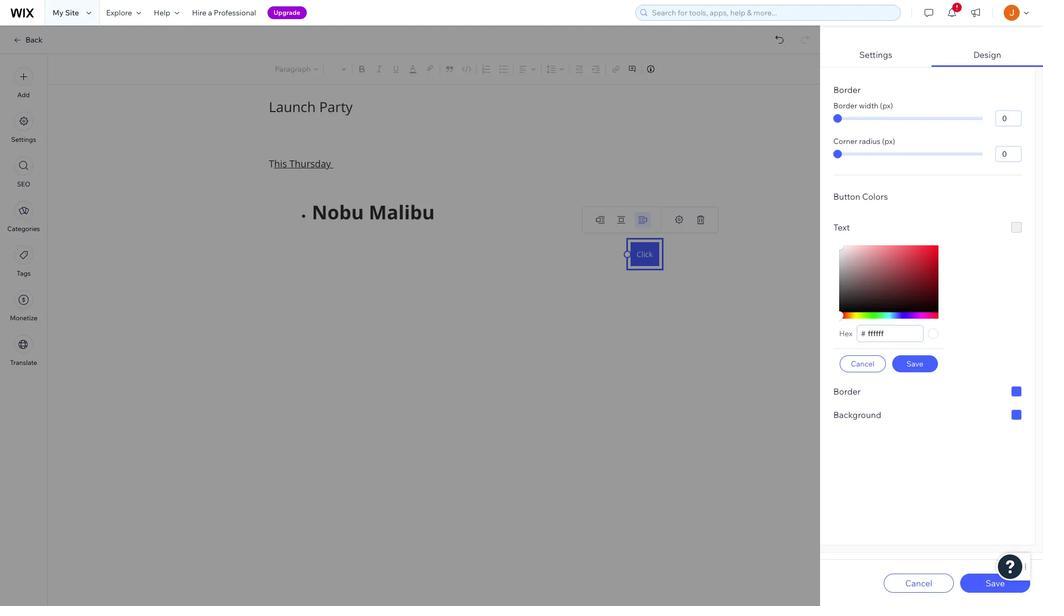 Task type: locate. For each thing, give the bounding box(es) containing it.
nobu
[[312, 199, 364, 225]]

save button for cancel button inside design tab panel
[[893, 355, 939, 372]]

1 vertical spatial cancel
[[906, 578, 933, 588]]

my
[[53, 8, 63, 18]]

seo
[[17, 180, 30, 188]]

0 horizontal spatial cancel
[[851, 359, 875, 369]]

1 vertical spatial save
[[986, 578, 1006, 588]]

Search for tools, apps, help & more... field
[[649, 5, 898, 20]]

settings
[[860, 49, 893, 60], [11, 135, 36, 143]]

0 vertical spatial cancel button
[[840, 355, 886, 372]]

cancel inside design tab panel
[[851, 359, 875, 369]]

000000 field
[[857, 325, 924, 342]]

radius
[[860, 137, 881, 146]]

add button
[[14, 67, 33, 99]]

#00000 image
[[857, 331, 871, 336]]

design tab panel
[[821, 67, 1044, 553]]

border
[[834, 84, 861, 95], [834, 101, 858, 110], [834, 386, 861, 397]]

width
[[859, 101, 879, 110]]

1 vertical spatial settings button
[[11, 112, 36, 143]]

0 horizontal spatial settings
[[11, 135, 36, 143]]

nobu malibu
[[312, 199, 435, 225]]

0 vertical spatial settings button
[[821, 41, 932, 67]]

button inside design tab panel
[[834, 191, 861, 202]]

0 horizontal spatial save
[[907, 359, 924, 369]]

button colors
[[834, 191, 888, 202]]

None range field
[[834, 117, 983, 120], [834, 152, 983, 156], [834, 117, 983, 120], [834, 152, 983, 156]]

settings up seo button
[[11, 135, 36, 143]]

0 vertical spatial save button
[[893, 355, 939, 372]]

2 vertical spatial border
[[834, 386, 861, 397]]

0 vertical spatial save
[[907, 359, 924, 369]]

hex
[[840, 329, 853, 338]]

my site
[[53, 8, 79, 18]]

menu containing add
[[0, 61, 47, 373]]

add
[[17, 91, 30, 99]]

(px) right width
[[881, 101, 893, 110]]

cancel button
[[840, 355, 886, 372], [884, 573, 954, 592]]

translate
[[10, 359, 37, 366]]

1 horizontal spatial cancel
[[906, 578, 933, 588]]

0 vertical spatial border
[[834, 84, 861, 95]]

border up border width (px) in the right of the page
[[834, 84, 861, 95]]

None number field
[[996, 110, 1022, 126], [996, 146, 1022, 162], [996, 110, 1022, 126], [996, 146, 1022, 162]]

settings button up width
[[821, 41, 932, 67]]

malibu
[[369, 199, 435, 225]]

cancel
[[851, 359, 875, 369], [906, 578, 933, 588]]

settings button
[[821, 41, 932, 67], [11, 112, 36, 143]]

(px)
[[881, 101, 893, 110], [883, 137, 896, 146]]

1 vertical spatial settings
[[11, 135, 36, 143]]

save button inside design tab panel
[[893, 355, 939, 372]]

or
[[961, 360, 969, 370]]

your
[[952, 347, 970, 358]]

0 vertical spatial cancel
[[851, 359, 875, 369]]

1 horizontal spatial save button
[[961, 573, 1031, 592]]

color slider
[[835, 241, 939, 312]]

settings up width
[[860, 49, 893, 60]]

0 vertical spatial button
[[833, 14, 867, 27]]

translate button
[[10, 335, 37, 366]]

help button
[[148, 0, 186, 25]]

1 vertical spatial button
[[834, 191, 861, 202]]

1 vertical spatial (px)
[[883, 137, 896, 146]]

0 vertical spatial settings
[[860, 49, 893, 60]]

save
[[907, 359, 924, 369], [986, 578, 1006, 588]]

1 horizontal spatial settings
[[860, 49, 893, 60]]

corner radius (px)
[[834, 137, 896, 146]]

cancel for the bottom cancel button
[[906, 578, 933, 588]]

(px) right radius
[[883, 137, 896, 146]]

1 vertical spatial cancel button
[[884, 573, 954, 592]]

border left width
[[834, 101, 858, 110]]

None text field
[[269, 128, 662, 380]]

1 horizontal spatial settings button
[[821, 41, 932, 67]]

hire a professional link
[[186, 0, 263, 25]]

border up the background
[[834, 386, 861, 397]]

tab list
[[821, 41, 1044, 553]]

0 vertical spatial (px)
[[881, 101, 893, 110]]

menu
[[0, 61, 47, 373]]

1 vertical spatial border
[[834, 101, 858, 110]]

save button
[[893, 355, 939, 372], [961, 573, 1031, 592]]

background
[[834, 410, 882, 420]]

3 border from the top
[[834, 386, 861, 397]]

1 vertical spatial save button
[[961, 573, 1031, 592]]

design button
[[932, 41, 1044, 67]]

settings button down add at the left of the page
[[11, 112, 36, 143]]

button
[[833, 14, 867, 27], [834, 191, 861, 202]]

page.
[[953, 373, 975, 383]]

0 horizontal spatial save button
[[893, 355, 939, 372]]

back
[[25, 35, 43, 45]]

tags
[[17, 269, 31, 277]]

click button
[[631, 242, 659, 266]]

button for button colors
[[834, 191, 861, 202]]

1 horizontal spatial save
[[986, 578, 1006, 588]]



Task type: describe. For each thing, give the bounding box(es) containing it.
hire a professional
[[192, 8, 256, 18]]

1 border from the top
[[834, 84, 861, 95]]

color image
[[835, 241, 844, 250]]

cancel for cancel button inside design tab panel
[[851, 359, 875, 369]]

internet
[[972, 347, 1003, 358]]

site
[[65, 8, 79, 18]]

check
[[925, 347, 950, 358]]

tab list containing settings
[[821, 41, 1044, 553]]

t his thursday
[[269, 157, 334, 170]]

refresh
[[971, 360, 999, 370]]

t
[[269, 157, 274, 170]]

colors
[[863, 191, 888, 202]]

categories button
[[7, 201, 40, 233]]

save inside design tab panel
[[907, 359, 924, 369]]

(px) for border width (px)
[[881, 101, 893, 110]]

notes
[[977, 330, 1005, 343]]

design
[[974, 49, 1002, 60]]

cancel button inside design tab panel
[[840, 355, 886, 372]]

monetize
[[10, 314, 37, 322]]

0 horizontal spatial settings button
[[11, 112, 36, 143]]

text
[[834, 222, 850, 233]]

corner
[[834, 137, 858, 146]]

none text field containing nobu malibu
[[269, 128, 662, 380]]

explore
[[106, 8, 132, 18]]

professional
[[214, 8, 256, 18]]

upgrade
[[274, 8, 300, 16]]

settings inside button
[[860, 49, 893, 60]]

load
[[952, 330, 974, 343]]

click
[[637, 249, 653, 259]]

back button
[[13, 35, 43, 45]]

upgrade button
[[267, 6, 307, 19]]

tags button
[[14, 245, 33, 277]]

a
[[208, 8, 212, 18]]

the
[[1001, 360, 1014, 370]]

his
[[274, 157, 287, 170]]

categories
[[7, 225, 40, 233]]

can't
[[923, 330, 950, 343]]

2 border from the top
[[834, 101, 858, 110]]

border width (px)
[[834, 101, 893, 110]]

seo button
[[14, 156, 33, 188]]

monetize button
[[10, 290, 37, 322]]

(px) for corner radius (px)
[[883, 137, 896, 146]]

connection
[[914, 360, 959, 370]]

thursday
[[290, 157, 331, 170]]

save button for the bottom cancel button
[[961, 573, 1031, 592]]

help
[[154, 8, 170, 18]]

Add a Catchy Title text field
[[269, 98, 655, 116]]

button for button
[[833, 14, 867, 27]]

can't load notes check your internet connection or refresh the page.
[[914, 330, 1014, 383]]

hire
[[192, 8, 207, 18]]

ricosmodal dialog
[[821, 0, 1044, 606]]



Task type: vqa. For each thing, say whether or not it's contained in the screenshot.
third Border from the top of the DESIGN Tab Panel
yes



